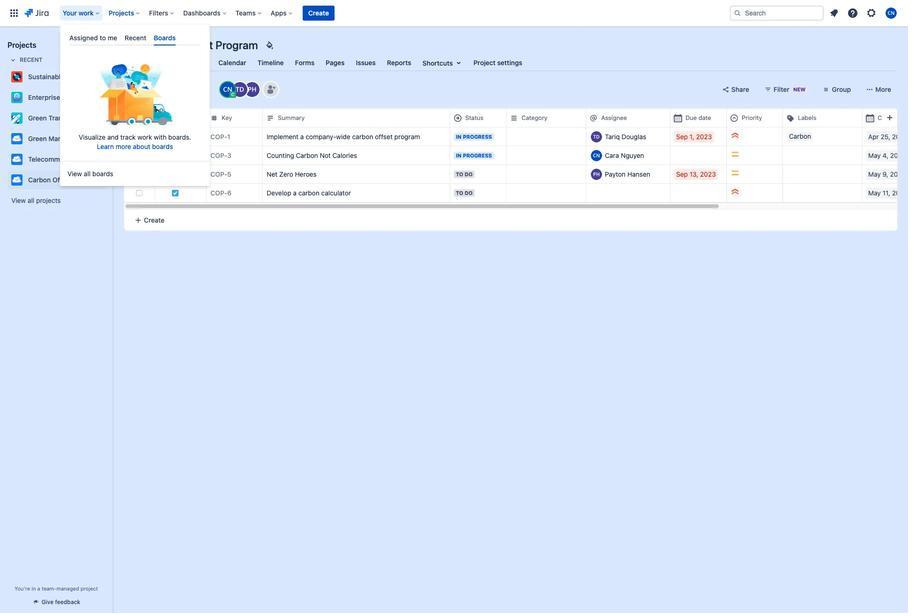 Task type: vqa. For each thing, say whether or not it's contained in the screenshot.
the topmost the Teams
no



Task type: locate. For each thing, give the bounding box(es) containing it.
apps
[[271, 9, 287, 17]]

issues link
[[354, 54, 378, 71]]

0 vertical spatial projects
[[109, 9, 134, 17]]

jira image
[[24, 8, 49, 19], [24, 8, 49, 19]]

carbon offset program up "list"
[[143, 38, 258, 52]]

0 vertical spatial in
[[456, 133, 462, 140]]

1 vertical spatial in
[[456, 152, 462, 158]]

1 vertical spatial boards
[[92, 170, 113, 178]]

view inside 'link'
[[68, 170, 82, 178]]

carbon right wide
[[352, 132, 374, 140]]

settings image
[[867, 8, 878, 19]]

2 row from the top
[[124, 127, 909, 146]]

cop- down cop-3 link
[[211, 170, 228, 178]]

cop- inside 'link'
[[211, 189, 228, 197]]

0 vertical spatial boards
[[152, 143, 173, 151]]

0 vertical spatial a
[[301, 132, 304, 140]]

0 horizontal spatial projects
[[8, 41, 36, 49]]

0 horizontal spatial boards
[[92, 170, 113, 178]]

0 horizontal spatial create
[[144, 216, 165, 224]]

program down "policy"
[[74, 176, 100, 184]]

calories
[[333, 151, 357, 159]]

1 horizontal spatial carbon
[[352, 132, 374, 140]]

labels
[[799, 114, 817, 122]]

0 vertical spatial summary
[[126, 59, 155, 67]]

learn more about boards link
[[97, 143, 173, 151]]

0 vertical spatial all
[[84, 170, 91, 178]]

give feedback
[[42, 599, 80, 606]]

cell up task icon
[[155, 165, 206, 183]]

settings
[[498, 59, 523, 67]]

create inside primary element
[[308, 9, 329, 17]]

1 do from the top
[[465, 171, 473, 177]]

table containing carbon
[[124, 108, 909, 210]]

1 vertical spatial program
[[74, 176, 100, 184]]

green up telecommuting
[[28, 135, 47, 143]]

1 horizontal spatial all
[[84, 170, 91, 178]]

teams
[[236, 9, 256, 17]]

3 cop- from the top
[[211, 170, 228, 178]]

add people image
[[265, 84, 277, 95]]

more
[[876, 85, 892, 93]]

boards.
[[168, 133, 191, 141]]

all down "policy"
[[84, 170, 91, 178]]

1 vertical spatial in progress
[[456, 152, 492, 158]]

Search list text field
[[125, 83, 196, 96]]

filters
[[149, 9, 168, 17]]

you're in a team-managed project
[[15, 586, 98, 592]]

boards down "policy"
[[92, 170, 113, 178]]

1 in progress from the top
[[456, 133, 492, 140]]

a right in
[[37, 586, 40, 592]]

1 vertical spatial progress
[[463, 152, 492, 158]]

a for company-
[[301, 132, 304, 140]]

summary inside summary link
[[126, 59, 155, 67]]

cop-3
[[211, 151, 232, 159]]

boards
[[152, 143, 173, 151], [92, 170, 113, 178]]

project
[[81, 586, 98, 592]]

green marketing link
[[8, 129, 101, 148]]

5 row from the top
[[124, 183, 909, 203]]

green inside green transportation link
[[28, 114, 47, 122]]

view down "policy"
[[68, 170, 82, 178]]

1 vertical spatial summary
[[278, 114, 305, 122]]

1 vertical spatial all
[[28, 196, 34, 204]]

banner
[[0, 0, 909, 26]]

offset up "list"
[[182, 38, 213, 52]]

cop- down cop-5 link
[[211, 189, 228, 197]]

recent right the me
[[125, 34, 146, 42]]

0 horizontal spatial carbon offset program
[[28, 176, 100, 184]]

create button
[[303, 6, 335, 21], [124, 210, 898, 231]]

0 horizontal spatial work
[[79, 9, 94, 17]]

all left projects
[[28, 196, 34, 204]]

1 vertical spatial tab list
[[118, 54, 903, 71]]

0 vertical spatial create button
[[303, 6, 335, 21]]

projects button
[[106, 6, 144, 21]]

1 row from the top
[[124, 108, 909, 128]]

calendar link
[[217, 54, 248, 71]]

0 vertical spatial tab list
[[66, 30, 204, 46]]

view all projects link
[[8, 192, 105, 209]]

1 horizontal spatial recent
[[125, 34, 146, 42]]

work right your
[[79, 9, 94, 17]]

2 vertical spatial a
[[37, 586, 40, 592]]

assignee
[[602, 114, 627, 122]]

1 horizontal spatial a
[[293, 189, 297, 197]]

carbon offset program down telecommuting policy
[[28, 176, 100, 184]]

boards down with
[[152, 143, 173, 151]]

1 in from the top
[[456, 133, 462, 140]]

cop-
[[211, 132, 228, 140], [211, 151, 228, 159], [211, 170, 228, 178], [211, 189, 228, 197]]

1 vertical spatial view
[[11, 196, 26, 204]]

cop- up cop-3
[[211, 132, 228, 140]]

cara
[[605, 151, 620, 159]]

summary link
[[124, 54, 157, 71]]

2 horizontal spatial a
[[301, 132, 304, 140]]

1 vertical spatial to do
[[456, 190, 473, 196]]

2 cop- from the top
[[211, 151, 228, 159]]

cop-6 link
[[211, 188, 232, 198]]

collapse recent projects image
[[8, 54, 19, 66]]

sustainable
[[28, 73, 64, 81]]

view all boards
[[68, 170, 113, 178]]

in
[[456, 133, 462, 140], [456, 152, 462, 158]]

projects inside "popup button"
[[109, 9, 134, 17]]

0 vertical spatial program
[[216, 38, 258, 52]]

0 horizontal spatial carbon
[[299, 189, 320, 197]]

group button
[[818, 82, 857, 97]]

row containing type
[[124, 108, 909, 128]]

2 in progress from the top
[[456, 152, 492, 158]]

in progress for implement a company-wide carbon offset program
[[456, 133, 492, 140]]

carbon offset program
[[143, 38, 258, 52], [28, 176, 100, 184]]

a
[[301, 132, 304, 140], [293, 189, 297, 197], [37, 586, 40, 592]]

view left projects
[[11, 196, 26, 204]]

3 row from the top
[[124, 146, 909, 165]]

0 vertical spatial work
[[79, 9, 94, 17]]

0 vertical spatial view
[[68, 170, 82, 178]]

row containing cop-5
[[124, 165, 909, 184]]

1 vertical spatial carbon offset program
[[28, 176, 100, 184]]

2 in from the top
[[456, 152, 462, 158]]

1 vertical spatial cell
[[155, 165, 206, 183]]

due date
[[686, 114, 712, 122]]

1 horizontal spatial program
[[216, 38, 258, 52]]

0 vertical spatial do
[[465, 171, 473, 177]]

green for green transportation
[[28, 114, 47, 122]]

1 to from the top
[[456, 171, 464, 177]]

group
[[833, 85, 852, 93]]

tab list
[[66, 30, 204, 46], [118, 54, 903, 71]]

1 cop- from the top
[[211, 132, 228, 140]]

your
[[63, 9, 77, 17]]

0 horizontal spatial all
[[28, 196, 34, 204]]

0 vertical spatial to do
[[456, 171, 473, 177]]

in progress
[[456, 133, 492, 140], [456, 152, 492, 158]]

1 horizontal spatial projects
[[109, 9, 134, 17]]

telecommuting
[[28, 155, 76, 163]]

filter new
[[774, 85, 806, 93]]

cop- down cop-1 link
[[211, 151, 228, 159]]

4 row from the top
[[124, 165, 909, 184]]

1 horizontal spatial offset
[[182, 38, 213, 52]]

green for green marketing
[[28, 135, 47, 143]]

cop-1 link
[[211, 132, 231, 141]]

progress
[[463, 133, 492, 140], [463, 152, 492, 158]]

summary up search list text box
[[126, 59, 155, 67]]

0 vertical spatial progress
[[463, 133, 492, 140]]

heroes
[[295, 170, 317, 178]]

5
[[228, 170, 232, 178]]

2 green from the top
[[28, 135, 47, 143]]

give feedback button
[[27, 595, 86, 610]]

cara nguyen
[[605, 151, 645, 159]]

recent right collapse recent projects image
[[20, 56, 42, 63]]

a left the company-
[[301, 132, 304, 140]]

boards
[[154, 34, 176, 42]]

1 vertical spatial to
[[456, 190, 464, 196]]

carbon inside carbon offset program "link"
[[28, 176, 51, 184]]

1 horizontal spatial create
[[308, 9, 329, 17]]

marketing
[[49, 135, 80, 143]]

1 vertical spatial a
[[293, 189, 297, 197]]

carbon up view all projects
[[28, 176, 51, 184]]

1 vertical spatial green
[[28, 135, 47, 143]]

issues
[[356, 59, 376, 67]]

1 green from the top
[[28, 114, 47, 122]]

1 vertical spatial work
[[138, 133, 152, 141]]

1 horizontal spatial work
[[138, 133, 152, 141]]

net
[[267, 170, 278, 178]]

forms link
[[293, 54, 317, 71]]

me
[[108, 34, 117, 42]]

view
[[68, 170, 82, 178], [11, 196, 26, 204]]

0 horizontal spatial summary
[[126, 59, 155, 67]]

1 horizontal spatial boards
[[152, 143, 173, 151]]

share
[[732, 85, 750, 93]]

your work
[[63, 9, 94, 17]]

0 horizontal spatial view
[[11, 196, 26, 204]]

notifications image
[[829, 8, 840, 19]]

1 vertical spatial do
[[465, 190, 473, 196]]

counting carbon not calories
[[267, 151, 357, 159]]

projects up the me
[[109, 9, 134, 17]]

cara nguyen image
[[220, 82, 235, 97]]

0 horizontal spatial program
[[74, 176, 100, 184]]

forms
[[295, 59, 315, 67]]

projects up collapse recent projects image
[[8, 41, 36, 49]]

0 vertical spatial to
[[456, 171, 464, 177]]

green transportation link
[[8, 109, 101, 128]]

0 vertical spatial carbon
[[352, 132, 374, 140]]

offset
[[375, 132, 393, 140]]

offset down telecommuting policy
[[53, 176, 72, 184]]

1 horizontal spatial view
[[68, 170, 82, 178]]

green inside green marketing link
[[28, 135, 47, 143]]

summary up implement
[[278, 114, 305, 122]]

0 horizontal spatial recent
[[20, 56, 42, 63]]

view all projects
[[11, 196, 61, 204]]

visualize and track work with boards. learn more about boards
[[79, 133, 191, 151]]

hansen
[[628, 170, 651, 178]]

0 vertical spatial green
[[28, 114, 47, 122]]

0 vertical spatial cell
[[155, 128, 206, 146]]

1 progress from the top
[[463, 133, 492, 140]]

all for projects
[[28, 196, 34, 204]]

1 horizontal spatial summary
[[278, 114, 305, 122]]

view for view all projects
[[11, 196, 26, 204]]

shortcuts button
[[421, 54, 466, 71]]

view all boards link
[[60, 165, 210, 184]]

sustainable shoes initiative
[[28, 73, 113, 81]]

2 progress from the top
[[463, 152, 492, 158]]

0 vertical spatial create
[[308, 9, 329, 17]]

telecommuting policy link
[[8, 150, 101, 169]]

cell down type at the left top of page
[[155, 128, 206, 146]]

list link
[[194, 54, 209, 71]]

all
[[84, 170, 91, 178], [28, 196, 34, 204]]

program up calendar
[[216, 38, 258, 52]]

progress for counting carbon not calories
[[463, 152, 492, 158]]

view for view all boards
[[68, 170, 82, 178]]

0 vertical spatial in progress
[[456, 133, 492, 140]]

a right develop
[[293, 189, 297, 197]]

task image
[[172, 189, 179, 197]]

1 vertical spatial offset
[[53, 176, 72, 184]]

table
[[124, 108, 909, 210]]

0 vertical spatial recent
[[125, 34, 146, 42]]

project
[[474, 59, 496, 67]]

carbon down "labels"
[[790, 132, 812, 140]]

appswitcher icon image
[[8, 8, 20, 19]]

work up about
[[138, 133, 152, 141]]

counting
[[267, 151, 294, 159]]

row containing cop-3
[[124, 146, 909, 165]]

0 horizontal spatial a
[[37, 586, 40, 592]]

managed
[[56, 586, 79, 592]]

all inside 'link'
[[84, 170, 91, 178]]

row
[[124, 108, 909, 128], [124, 127, 909, 146], [124, 146, 909, 165], [124, 165, 909, 184], [124, 183, 909, 203]]

company-
[[306, 132, 336, 140]]

green down enterprise
[[28, 114, 47, 122]]

assigned
[[69, 34, 98, 42]]

share button
[[717, 82, 756, 97]]

0 vertical spatial carbon offset program
[[143, 38, 258, 52]]

1 horizontal spatial carbon offset program
[[143, 38, 258, 52]]

4 cop- from the top
[[211, 189, 228, 197]]

cell
[[155, 128, 206, 146], [155, 165, 206, 183]]

0 horizontal spatial offset
[[53, 176, 72, 184]]

work inside visualize and track work with boards. learn more about boards
[[138, 133, 152, 141]]

carbon down heroes
[[299, 189, 320, 197]]



Task type: describe. For each thing, give the bounding box(es) containing it.
1 vertical spatial carbon
[[299, 189, 320, 197]]

2 cell from the top
[[155, 165, 206, 183]]

project settings link
[[472, 54, 525, 71]]

learn
[[97, 143, 114, 151]]

pages link
[[324, 54, 347, 71]]

net zero heroes
[[267, 170, 317, 178]]

6
[[228, 189, 232, 197]]

dashboards
[[183, 9, 221, 17]]

search image
[[734, 9, 742, 17]]

1 vertical spatial create
[[144, 216, 165, 224]]

filter
[[774, 85, 790, 93]]

develop a carbon calculator
[[267, 189, 351, 197]]

in for implement a company-wide carbon offset program
[[456, 133, 462, 140]]

tariq
[[605, 132, 620, 140]]

in for counting carbon not calories
[[456, 152, 462, 158]]

about
[[133, 143, 150, 151]]

cop- for 6
[[211, 189, 228, 197]]

1 to do from the top
[[456, 171, 473, 177]]

cop-5
[[211, 170, 232, 178]]

you're
[[15, 586, 30, 592]]

cop- for 5
[[211, 170, 228, 178]]

cop-5 link
[[211, 170, 232, 179]]

tariq douglas
[[605, 132, 647, 140]]

task image
[[172, 133, 179, 140]]

cop- for 3
[[211, 151, 228, 159]]

track
[[120, 133, 136, 141]]

carbon offset program link
[[8, 171, 101, 189]]

nguyen
[[621, 151, 645, 159]]

implement a company-wide carbon offset program
[[267, 132, 420, 140]]

more button
[[861, 82, 898, 97]]

work inside popup button
[[79, 9, 94, 17]]

reports
[[387, 59, 412, 67]]

payton hansen image
[[245, 82, 260, 97]]

open image
[[158, 131, 169, 143]]

an image showing that the apps dropdown menu is empty image
[[98, 55, 173, 133]]

1 vertical spatial recent
[[20, 56, 42, 63]]

list
[[196, 59, 207, 67]]

carbon up summary link
[[143, 38, 179, 52]]

cop- for 1
[[211, 132, 228, 140]]

transportation
[[49, 114, 94, 122]]

0 vertical spatial offset
[[182, 38, 213, 52]]

timeline
[[258, 59, 284, 67]]

2 to do from the top
[[456, 190, 473, 196]]

not
[[320, 151, 331, 159]]

in
[[32, 586, 36, 592]]

all for boards
[[84, 170, 91, 178]]

Search field
[[731, 6, 824, 21]]

give
[[42, 599, 54, 606]]

priority
[[742, 114, 763, 122]]

calendar
[[219, 59, 246, 67]]

in progress for counting carbon not calories
[[456, 152, 492, 158]]

boards inside 'link'
[[92, 170, 113, 178]]

a for carbon
[[293, 189, 297, 197]]

primary element
[[6, 0, 731, 26]]

row containing cop-6
[[124, 183, 909, 203]]

project settings
[[474, 59, 523, 67]]

zero
[[279, 170, 293, 178]]

progress for implement a company-wide carbon offset program
[[463, 133, 492, 140]]

2 do from the top
[[465, 190, 473, 196]]

cop-6
[[211, 189, 232, 197]]

tab list containing assigned to me
[[66, 30, 204, 46]]

wide
[[336, 132, 351, 140]]

green marketing
[[28, 135, 80, 143]]

program inside "link"
[[74, 176, 100, 184]]

to
[[100, 34, 106, 42]]

filters button
[[146, 6, 178, 21]]

offset inside carbon offset program "link"
[[53, 176, 72, 184]]

visualize
[[79, 133, 106, 141]]

reports link
[[385, 54, 413, 71]]

banner containing your work
[[0, 0, 909, 26]]

type
[[172, 114, 185, 122]]

dashboards button
[[181, 6, 230, 21]]

row containing carbon
[[124, 127, 909, 146]]

new
[[794, 86, 806, 92]]

green transportation
[[28, 114, 94, 122]]

more
[[116, 143, 131, 151]]

sustainable shoes initiative link
[[8, 68, 113, 86]]

program
[[395, 132, 420, 140]]

help image
[[848, 8, 859, 19]]

shortcuts
[[423, 59, 453, 67]]

tariq douglas image
[[233, 82, 248, 97]]

cop-1
[[211, 132, 231, 140]]

2 to from the top
[[456, 190, 464, 196]]

category
[[522, 114, 548, 122]]

status
[[466, 114, 484, 122]]

initiative
[[87, 73, 113, 81]]

carbon left "not"
[[296, 151, 318, 159]]

boards inside visualize and track work with boards. learn more about boards
[[152, 143, 173, 151]]

date
[[699, 114, 712, 122]]

set background color image
[[264, 39, 275, 51]]

1
[[228, 132, 231, 140]]

carbon offset program inside carbon offset program "link"
[[28, 176, 100, 184]]

projects
[[36, 196, 61, 204]]

tab list containing list
[[118, 54, 903, 71]]

shoes
[[66, 73, 85, 81]]

payton hansen
[[605, 170, 651, 178]]

cop-3 link
[[211, 151, 232, 160]]

1 cell from the top
[[155, 128, 206, 146]]

enterprise link
[[8, 88, 101, 107]]

summary inside row
[[278, 114, 305, 122]]

create button inside primary element
[[303, 6, 335, 21]]

3
[[228, 151, 232, 159]]

1 vertical spatial projects
[[8, 41, 36, 49]]

your work button
[[60, 6, 103, 21]]

implement
[[267, 132, 299, 140]]

enterprise
[[28, 93, 60, 101]]

with
[[154, 133, 167, 141]]

and
[[107, 133, 119, 141]]

created
[[878, 114, 901, 122]]

assigned to me
[[69, 34, 117, 42]]

payton
[[605, 170, 626, 178]]

key
[[222, 114, 232, 122]]

your profile and settings image
[[886, 8, 898, 19]]

1 vertical spatial create button
[[124, 210, 898, 231]]

due
[[686, 114, 697, 122]]

calculator
[[321, 189, 351, 197]]



